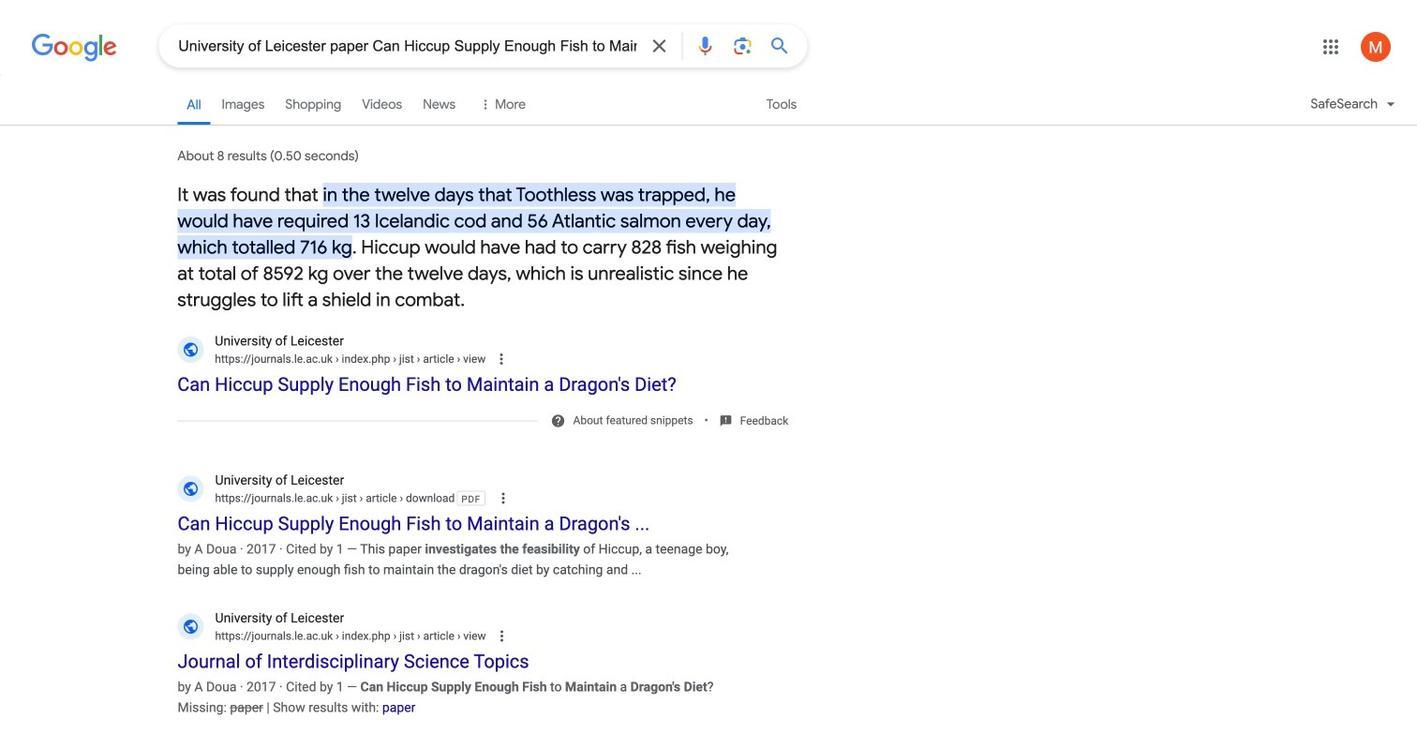 Task type: locate. For each thing, give the bounding box(es) containing it.
navigation
[[0, 82, 1417, 136]]

None search field
[[0, 23, 807, 67]]

None text field
[[333, 492, 455, 505], [333, 629, 486, 642], [333, 492, 455, 505], [333, 629, 486, 642]]

google image
[[31, 34, 117, 62]]

None text field
[[215, 351, 486, 367], [333, 352, 486, 366], [215, 490, 455, 507], [215, 627, 486, 644], [215, 351, 486, 367], [333, 352, 486, 366], [215, 490, 455, 507], [215, 627, 486, 644]]

Search text field
[[178, 36, 637, 59]]



Task type: describe. For each thing, give the bounding box(es) containing it.
search by voice image
[[694, 35, 716, 57]]

search by image image
[[731, 35, 754, 57]]



Task type: vqa. For each thing, say whether or not it's contained in the screenshot.
the 'Rd' inside the The 24 Field Point Rd Building
no



